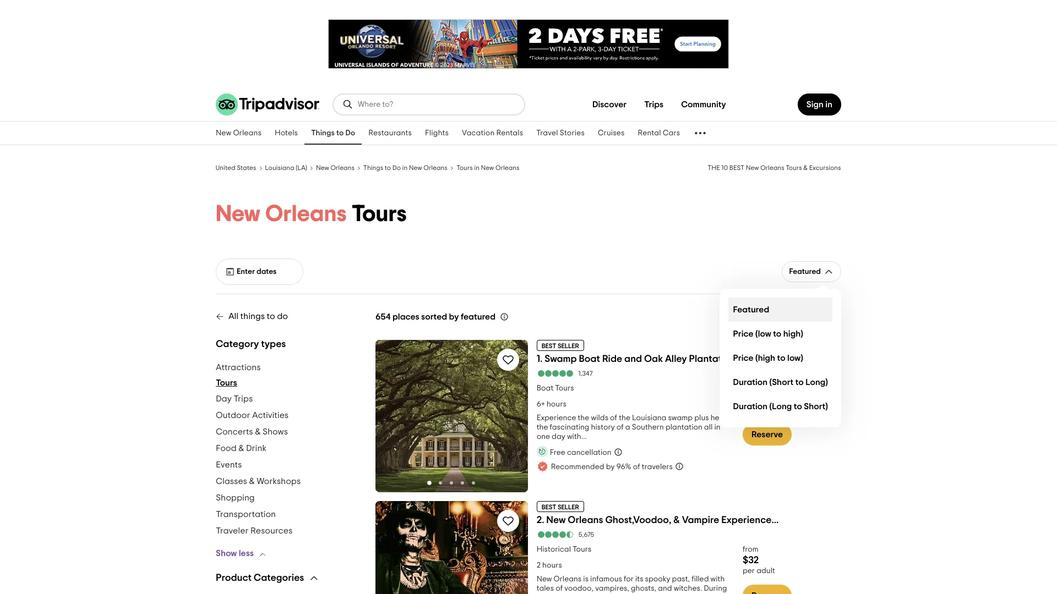 Task type: locate. For each thing, give the bounding box(es) containing it.
& inside "concerts & shows" link
[[255, 428, 261, 437]]

from inside best seller 1. swamp boat ride and oak alley plantation tour from new orleans
[[760, 355, 780, 365]]

6+ hours
[[537, 401, 567, 409]]

2 per from the top
[[743, 568, 755, 575]]

long)
[[806, 378, 828, 387]]

2 price from the top
[[733, 354, 754, 363]]

adult down $32 at right bottom
[[757, 568, 775, 575]]

save to a trip image for 2.
[[501, 515, 515, 528]]

adult for $119
[[757, 406, 775, 414]]

of right 96%
[[633, 463, 640, 471]]

Search search field
[[358, 100, 515, 110]]

things right hotels
[[311, 129, 335, 137]]

best inside best seller 2. new orleans ghost,voodoo, & vampire experience…
[[542, 504, 556, 511]]

duration (short to long)
[[733, 378, 828, 387]]

5,675 link
[[537, 531, 841, 539]]

1 vertical spatial by
[[606, 463, 615, 471]]

save to a trip image left 2.
[[501, 515, 515, 528]]

vacation rentals
[[462, 129, 523, 137]]

reserve link
[[743, 424, 792, 446]]

swamp
[[668, 415, 693, 422]]

2 vertical spatial best
[[542, 504, 556, 511]]

louisiana inside louisiana (la) link
[[265, 165, 295, 171]]

all right clear
[[812, 313, 820, 320]]

boat inside best seller 1. swamp boat ride and oak alley plantation tour from new orleans
[[579, 355, 600, 365]]

orleans up long)
[[804, 355, 839, 365]]

0 horizontal spatial things
[[311, 129, 335, 137]]

hotels link
[[268, 122, 305, 145]]

to left long)
[[796, 378, 804, 387]]

0 vertical spatial seller
[[558, 343, 579, 350]]

& left excursions
[[804, 165, 808, 171]]

states
[[237, 165, 256, 171]]

show
[[216, 550, 237, 558]]

all
[[812, 313, 820, 320], [704, 424, 713, 432]]

all inside experience the wilds of the louisiana swamp plus hear the fascinating history of a southern plantation all in one day with…
[[704, 424, 713, 432]]

adult inside 'from $32 per adult'
[[757, 568, 775, 575]]

0 vertical spatial duration
[[733, 378, 768, 387]]

& right 'classes'
[[249, 477, 255, 486]]

1 seller from the top
[[558, 343, 579, 350]]

from up $32 at right bottom
[[743, 546, 759, 554]]

louisiana left (la)
[[265, 165, 295, 171]]

& inside classes & workshops link
[[249, 477, 255, 486]]

of up walking…
[[556, 585, 563, 593]]

orleans right 10
[[761, 165, 785, 171]]

enter
[[237, 268, 255, 276]]

best up 1.
[[542, 343, 556, 350]]

to down restaurants
[[385, 165, 391, 171]]

orleans down rentals
[[496, 165, 520, 171]]

low)
[[788, 354, 803, 363]]

traveler resources
[[216, 527, 293, 536]]

0 horizontal spatial louisiana
[[265, 165, 295, 171]]

2 horizontal spatial the
[[619, 415, 631, 422]]

to left do
[[267, 312, 275, 321]]

2
[[537, 562, 541, 570]]

by left 96%
[[606, 463, 615, 471]]

places
[[393, 313, 419, 322]]

0 vertical spatial price
[[733, 330, 754, 338]]

1 horizontal spatial and
[[658, 585, 672, 593]]

featured
[[461, 313, 496, 322]]

1 horizontal spatial all
[[812, 313, 820, 320]]

new down the flights link
[[409, 165, 422, 171]]

new orleans link
[[209, 122, 268, 145], [316, 163, 355, 172]]

do for things to do in new orleans
[[393, 165, 401, 171]]

6+
[[537, 401, 545, 409]]

0 horizontal spatial boat
[[537, 385, 554, 393]]

orleans inside best seller 2. new orleans ghost,voodoo, & vampire experience…
[[568, 516, 603, 526]]

0 vertical spatial save to a trip image
[[501, 354, 515, 367]]

hours right 2
[[542, 562, 562, 570]]

by right sorted
[[449, 313, 459, 322]]

hours
[[547, 401, 567, 409], [542, 562, 562, 570]]

0 horizontal spatial and
[[625, 355, 642, 365]]

with…
[[567, 433, 587, 441]]

day trips link
[[216, 391, 253, 408]]

save to a trip image left 1.
[[501, 354, 515, 367]]

save to a trip image for 1.
[[501, 354, 515, 367]]

trips
[[644, 100, 664, 109], [234, 395, 253, 404]]

1 vertical spatial per
[[743, 568, 755, 575]]

boat
[[579, 355, 600, 365], [537, 385, 554, 393]]

from $119 per adult
[[743, 385, 775, 414]]

1 vertical spatial new orleans link
[[316, 163, 355, 172]]

high)
[[783, 330, 803, 338]]

1 vertical spatial seller
[[558, 504, 579, 511]]

1 horizontal spatial boat
[[579, 355, 600, 365]]

do down the search image
[[346, 129, 355, 137]]

united states
[[216, 165, 256, 171]]

1 vertical spatial trips
[[234, 395, 253, 404]]

orleans up 5,675
[[568, 516, 603, 526]]

0 vertical spatial featured
[[789, 268, 821, 276]]

1 price from the top
[[733, 330, 754, 338]]

new orleans for right new orleans link
[[316, 165, 355, 171]]

restaurants
[[369, 129, 412, 137]]

new orleans link up united states link
[[209, 122, 268, 145]]

duration up $119 on the bottom right of page
[[733, 378, 768, 387]]

1 vertical spatial all
[[704, 424, 713, 432]]

day
[[216, 395, 232, 404]]

1 vertical spatial do
[[393, 165, 401, 171]]

spooky
[[645, 576, 670, 584]]

0 vertical spatial new orleans
[[216, 129, 262, 137]]

2 save to a trip image from the top
[[501, 515, 515, 528]]

from inside 'from $32 per adult'
[[743, 546, 759, 554]]

things
[[240, 312, 265, 321]]

from $32 per adult
[[743, 546, 775, 575]]

from up $119 on the bottom right of page
[[743, 385, 759, 393]]

alley
[[665, 355, 687, 365]]

seller inside best seller 2. new orleans ghost,voodoo, & vampire experience…
[[558, 504, 579, 511]]

1 horizontal spatial do
[[393, 165, 401, 171]]

things inside things to do in new orleans link
[[364, 165, 384, 171]]

tour
[[738, 355, 757, 365]]

0 horizontal spatial new orleans link
[[209, 122, 268, 145]]

discover button
[[584, 94, 636, 116]]

list box
[[720, 289, 841, 428]]

from
[[760, 355, 780, 365], [743, 385, 759, 393], [743, 546, 759, 554]]

outdoor
[[216, 411, 250, 420]]

1 vertical spatial louisiana
[[632, 415, 667, 422]]

new up tales
[[537, 576, 552, 584]]

0 vertical spatial boat
[[579, 355, 600, 365]]

tours down 5,675
[[573, 546, 592, 554]]

new down united states on the top left of the page
[[216, 203, 260, 226]]

per inside from $119 per adult
[[743, 406, 755, 414]]

adult
[[757, 406, 775, 414], [757, 568, 775, 575]]

to left low)
[[777, 354, 786, 363]]

1 adult from the top
[[757, 406, 775, 414]]

0 vertical spatial do
[[346, 129, 355, 137]]

from right the tour
[[760, 355, 780, 365]]

1 horizontal spatial new orleans
[[316, 165, 355, 171]]

1 vertical spatial duration
[[733, 402, 768, 411]]

seller up 4.5 of 5 bubbles image
[[558, 504, 579, 511]]

new inside best seller 2. new orleans ghost,voodoo, & vampire experience…
[[546, 516, 566, 526]]

all
[[229, 312, 238, 321]]

things to do in new orleans link
[[364, 163, 448, 172]]

historical
[[537, 546, 571, 554]]

and down spooky
[[658, 585, 672, 593]]

new inside things to do in new orleans link
[[409, 165, 422, 171]]

louisiana up southern
[[632, 415, 667, 422]]

experience the wilds of the louisiana swamp plus hear the fascinating history of a southern plantation all in one day with… link
[[537, 414, 734, 442]]

of right wilds
[[610, 415, 617, 422]]

ghost,voodoo,
[[605, 516, 672, 526]]

trips up the outdoor activities link
[[234, 395, 253, 404]]

by
[[449, 313, 459, 322], [606, 463, 615, 471]]

and left oak
[[625, 355, 642, 365]]

short)
[[804, 402, 828, 411]]

per down $32 at right bottom
[[743, 568, 755, 575]]

boat up 1,347
[[579, 355, 600, 365]]

things down restaurants link
[[364, 165, 384, 171]]

with
[[711, 576, 725, 584]]

new orleans link right (la)
[[316, 163, 355, 172]]

louisiana
[[265, 165, 295, 171], [632, 415, 667, 422]]

plantation
[[689, 355, 736, 365]]

from inside from $119 per adult
[[743, 385, 759, 393]]

price left (low
[[733, 330, 754, 338]]

1 vertical spatial featured
[[733, 305, 769, 314]]

is
[[583, 576, 589, 584]]

featured up (low
[[733, 305, 769, 314]]

duration for duration (short to long)
[[733, 378, 768, 387]]

all down plus
[[704, 424, 713, 432]]

best right 10
[[730, 165, 745, 171]]

category
[[216, 340, 259, 350]]

orleans inside best seller 1. swamp boat ride and oak alley plantation tour from new orleans
[[804, 355, 839, 365]]

2 seller from the top
[[558, 504, 579, 511]]

duration
[[733, 378, 768, 387], [733, 402, 768, 411]]

experience the wilds of the louisiana swamp plus hear the fascinating history of a southern plantation all in one day with…
[[537, 415, 727, 441]]

featured up clear
[[789, 268, 821, 276]]

& up drink
[[255, 428, 261, 437]]

featured inside dropdown button
[[789, 268, 821, 276]]

orleans up voodoo,
[[554, 576, 582, 584]]

types
[[261, 340, 286, 350]]

0 vertical spatial adult
[[757, 406, 775, 414]]

0 horizontal spatial by
[[449, 313, 459, 322]]

1 horizontal spatial trips
[[644, 100, 664, 109]]

2 duration from the top
[[733, 402, 768, 411]]

plantation
[[666, 424, 703, 432]]

in inside experience the wilds of the louisiana swamp plus hear the fascinating history of a southern plantation all in one day with…
[[714, 424, 721, 432]]

0 horizontal spatial trips
[[234, 395, 253, 404]]

2.
[[537, 516, 544, 526]]

experience…
[[722, 516, 779, 526]]

1 vertical spatial from
[[743, 385, 759, 393]]

new orleans up united states link
[[216, 129, 262, 137]]

tours left excursions
[[786, 165, 802, 171]]

1 vertical spatial new orleans
[[316, 165, 355, 171]]

seller up swamp
[[558, 343, 579, 350]]

new up (short in the right bottom of the page
[[782, 355, 801, 365]]

0 horizontal spatial all
[[704, 424, 713, 432]]

1 save to a trip image from the top
[[501, 354, 515, 367]]

new orleans right (la)
[[316, 165, 355, 171]]

seller inside best seller 1. swamp boat ride and oak alley plantation tour from new orleans
[[558, 343, 579, 350]]

outdoor activities link
[[216, 408, 289, 424]]

to right (low
[[773, 330, 782, 338]]

$119
[[743, 395, 761, 405]]

0 vertical spatial per
[[743, 406, 755, 414]]

carousel of images figure
[[376, 340, 528, 493]]

new orleans for the leftmost new orleans link
[[216, 129, 262, 137]]

filled
[[692, 576, 709, 584]]

all things to do
[[229, 312, 288, 321]]

in down vacation
[[474, 165, 480, 171]]

vampires,
[[595, 585, 629, 593]]

new up 4.5 of 5 bubbles image
[[546, 516, 566, 526]]

orleans
[[233, 129, 262, 137], [331, 165, 355, 171], [424, 165, 448, 171], [496, 165, 520, 171], [761, 165, 785, 171], [265, 203, 347, 226], [804, 355, 839, 365], [568, 516, 603, 526], [554, 576, 582, 584]]

& inside food & drink link
[[239, 444, 244, 453]]

1 vertical spatial best
[[542, 343, 556, 350]]

duration for duration (long to short)
[[733, 402, 768, 411]]

0 horizontal spatial do
[[346, 129, 355, 137]]

new orleans inside new orleans link
[[216, 129, 262, 137]]

boat up 6+
[[537, 385, 554, 393]]

price for price (low to high)
[[733, 330, 754, 338]]

the
[[578, 415, 589, 422], [619, 415, 631, 422], [537, 424, 548, 432]]

0 horizontal spatial the
[[537, 424, 548, 432]]

1 vertical spatial and
[[658, 585, 672, 593]]

0 vertical spatial hours
[[547, 401, 567, 409]]

seller for new
[[558, 504, 579, 511]]

flights
[[425, 129, 449, 137]]

classes & workshops
[[216, 477, 301, 486]]

duration left (long
[[733, 402, 768, 411]]

the up a
[[619, 415, 631, 422]]

tours down 5.0 of 5 bubbles image
[[555, 385, 574, 393]]

save to a trip image
[[501, 354, 515, 367], [501, 515, 515, 528]]

1 horizontal spatial louisiana
[[632, 415, 667, 422]]

& up the 5,675 link
[[674, 516, 680, 526]]

best up 2.
[[542, 504, 556, 511]]

1 horizontal spatial featured
[[789, 268, 821, 276]]

1 duration from the top
[[733, 378, 768, 387]]

the up the one
[[537, 424, 548, 432]]

adult down $119 on the bottom right of page
[[757, 406, 775, 414]]

things inside things to do link
[[311, 129, 335, 137]]

vampire
[[682, 516, 719, 526]]

0 vertical spatial trips
[[644, 100, 664, 109]]

new
[[216, 129, 231, 137], [316, 165, 329, 171], [409, 165, 422, 171], [481, 165, 494, 171], [746, 165, 759, 171], [216, 203, 260, 226], [782, 355, 801, 365], [546, 516, 566, 526], [537, 576, 552, 584]]

0 vertical spatial and
[[625, 355, 642, 365]]

do down restaurants link
[[393, 165, 401, 171]]

per down $119 on the bottom right of page
[[743, 406, 755, 414]]

categories
[[254, 574, 304, 584]]

search image
[[343, 99, 354, 110]]

price for price (high to low)
[[733, 354, 754, 363]]

best inside best seller 1. swamp boat ride and oak alley plantation tour from new orleans
[[542, 343, 556, 350]]

united
[[216, 165, 236, 171]]

1 vertical spatial save to a trip image
[[501, 515, 515, 528]]

1 vertical spatial things
[[364, 165, 384, 171]]

1,347 link
[[537, 370, 841, 378]]

excursions
[[810, 165, 841, 171]]

trips inside 'button'
[[644, 100, 664, 109]]

to
[[336, 129, 344, 137], [385, 165, 391, 171], [267, 312, 275, 321], [773, 330, 782, 338], [777, 354, 786, 363], [796, 378, 804, 387], [794, 402, 802, 411]]

1 horizontal spatial things
[[364, 165, 384, 171]]

in down hear at the right bottom
[[714, 424, 721, 432]]

per inside 'from $32 per adult'
[[743, 568, 755, 575]]

orleans down (la)
[[265, 203, 347, 226]]

to for all things to do
[[267, 312, 275, 321]]

0 vertical spatial from
[[760, 355, 780, 365]]

0 vertical spatial things
[[311, 129, 335, 137]]

1 horizontal spatial by
[[606, 463, 615, 471]]

adult inside from $119 per adult
[[757, 406, 775, 414]]

things for things to do in new orleans
[[364, 165, 384, 171]]

hours up experience
[[547, 401, 567, 409]]

0 vertical spatial new orleans link
[[209, 122, 268, 145]]

None search field
[[334, 95, 524, 115]]

trips up rental on the right
[[644, 100, 664, 109]]

10
[[722, 165, 728, 171]]

rental cars link
[[631, 122, 687, 145]]

2 adult from the top
[[757, 568, 775, 575]]

1 vertical spatial price
[[733, 354, 754, 363]]

concerts & shows link
[[216, 424, 288, 441]]

adult for $32
[[757, 568, 775, 575]]

to for duration (long to short)
[[794, 402, 802, 411]]

price left the (high
[[733, 354, 754, 363]]

sign in
[[807, 100, 833, 109]]

0 vertical spatial louisiana
[[265, 165, 295, 171]]

0 horizontal spatial new orleans
[[216, 129, 262, 137]]

1 vertical spatial adult
[[757, 568, 775, 575]]

& left drink
[[239, 444, 244, 453]]

from for new orleans ghost,voodoo, & vampire experience…
[[743, 546, 759, 554]]

1 per from the top
[[743, 406, 755, 414]]

the left wilds
[[578, 415, 589, 422]]

recommended
[[551, 463, 604, 471]]

orleans down the flights link
[[424, 165, 448, 171]]

2 vertical spatial from
[[743, 546, 759, 554]]

1 vertical spatial hours
[[542, 562, 562, 570]]

to right (long
[[794, 402, 802, 411]]



Task type: describe. For each thing, give the bounding box(es) containing it.
food
[[216, 444, 237, 453]]

louisiana (la)
[[265, 165, 308, 171]]

new up united
[[216, 129, 231, 137]]

tours up day
[[216, 379, 237, 388]]

(long
[[770, 402, 792, 411]]

walking…
[[551, 595, 583, 595]]

0 vertical spatial all
[[812, 313, 820, 320]]

seller for swamp
[[558, 343, 579, 350]]

orleans up 'states'
[[233, 129, 262, 137]]

things to do link
[[305, 122, 362, 145]]

(la)
[[296, 165, 308, 171]]

and inside new orleans is infamous for its spooky past, filled with tales of voodoo, vampires, ghosts, and witches. during this walking…
[[658, 585, 672, 593]]

0 vertical spatial best
[[730, 165, 745, 171]]

rentals
[[496, 129, 523, 137]]

traveler resources link
[[216, 523, 293, 540]]

cruises
[[598, 129, 625, 137]]

sign in link
[[798, 94, 841, 116]]

do
[[277, 312, 288, 321]]

654 places sorted by featured
[[376, 313, 496, 322]]

fascinating
[[550, 424, 589, 432]]

new down "vacation rentals" link
[[481, 165, 494, 171]]

transportation link
[[216, 507, 276, 523]]

voodoo,
[[565, 585, 594, 593]]

& inside best seller 2. new orleans ghost,voodoo, & vampire experience…
[[674, 516, 680, 526]]

to for price (low to high)
[[773, 330, 782, 338]]

0 horizontal spatial featured
[[733, 305, 769, 314]]

new orleans is infamous for its spooky past, filled with tales of voodoo, vampires, ghosts, and witches. during this walking… link
[[537, 575, 734, 595]]

day
[[552, 433, 565, 441]]

tours down things to do in new orleans
[[352, 203, 407, 226]]

united states link
[[216, 163, 256, 172]]

historical tours
[[537, 546, 592, 554]]

1,347
[[579, 371, 593, 377]]

stories
[[560, 129, 585, 137]]

4.5 of 5 bubbles image
[[537, 532, 574, 538]]

community
[[681, 100, 726, 109]]

food & drink link
[[216, 441, 267, 457]]

& for workshops
[[249, 477, 255, 486]]

best for new orleans ghost,voodoo, & vampire experience…
[[542, 504, 556, 511]]

best for swamp boat ride and oak alley plantation tour from new orleans
[[542, 343, 556, 350]]

in right sign
[[826, 100, 833, 109]]

clear all filters link
[[791, 305, 841, 329]]

5.0 of 5 bubbles image
[[537, 371, 574, 377]]

its
[[635, 576, 643, 584]]

do for things to do
[[346, 129, 355, 137]]

new inside best seller 1. swamp boat ride and oak alley plantation tour from new orleans
[[782, 355, 801, 365]]

concerts & shows
[[216, 428, 288, 437]]

0 vertical spatial by
[[449, 313, 459, 322]]

1 vertical spatial boat
[[537, 385, 554, 393]]

hours for 2 hours
[[542, 562, 562, 570]]

concerts
[[216, 428, 253, 437]]

food & drink
[[216, 444, 267, 453]]

shopping link
[[216, 490, 255, 507]]

discover
[[592, 100, 627, 109]]

price (high to low)
[[733, 354, 803, 363]]

tales
[[537, 585, 554, 593]]

new orleans is infamous for its spooky past, filled with tales of voodoo, vampires, ghosts, and witches. during this walking…
[[537, 576, 727, 595]]

drink
[[246, 444, 267, 453]]

1 horizontal spatial the
[[578, 415, 589, 422]]

day trips
[[216, 395, 253, 404]]

travel stories
[[537, 129, 585, 137]]

per for $32
[[743, 568, 755, 575]]

reserve
[[752, 431, 783, 439]]

1 horizontal spatial new orleans link
[[316, 163, 355, 172]]

in down restaurants link
[[403, 165, 408, 171]]

a
[[625, 424, 630, 432]]

dates
[[257, 268, 277, 276]]

product
[[216, 574, 252, 584]]

louisiana inside experience the wilds of the louisiana swamp plus hear the fascinating history of a southern plantation all in one day with…
[[632, 415, 667, 422]]

(high
[[756, 354, 775, 363]]

of left a
[[617, 424, 624, 432]]

transportation
[[216, 510, 276, 519]]

& for shows
[[255, 428, 261, 437]]

vacation
[[462, 129, 495, 137]]

free
[[550, 449, 565, 457]]

cruises link
[[591, 122, 631, 145]]

one
[[537, 433, 550, 441]]

things for things to do
[[311, 129, 335, 137]]

clear
[[791, 313, 810, 320]]

enter dates button
[[216, 259, 303, 285]]

plus
[[695, 415, 709, 422]]

travel
[[537, 129, 558, 137]]

to down the search image
[[336, 129, 344, 137]]

tripadvisor image
[[216, 94, 319, 116]]

this
[[537, 595, 549, 595]]

infamous
[[590, 576, 622, 584]]

from for swamp boat ride and oak alley plantation tour from new orleans
[[743, 385, 759, 393]]

hear
[[711, 415, 727, 422]]

per for $119
[[743, 406, 755, 414]]

best seller 2. new orleans ghost,voodoo, & vampire experience…
[[537, 504, 779, 526]]

shows
[[263, 428, 288, 437]]

past,
[[672, 576, 690, 584]]

new right (la)
[[316, 165, 329, 171]]

cars
[[663, 129, 680, 137]]

of inside new orleans is infamous for its spooky past, filled with tales of voodoo, vampires, ghosts, and witches. during this walking…
[[556, 585, 563, 593]]

clear all filters
[[791, 313, 841, 320]]

hours for 6+ hours
[[547, 401, 567, 409]]

category types
[[216, 340, 286, 350]]

things to do in new orleans
[[364, 165, 448, 171]]

& for drink
[[239, 444, 244, 453]]

traveler
[[216, 527, 249, 536]]

witches.
[[674, 585, 702, 593]]

show less
[[216, 550, 254, 558]]

duration (long to short)
[[733, 402, 828, 411]]

new right 10
[[746, 165, 759, 171]]

to for duration (short to long)
[[796, 378, 804, 387]]

1.
[[537, 355, 543, 365]]

to for price (high to low)
[[777, 354, 786, 363]]

history
[[591, 424, 615, 432]]

new inside new orleans is infamous for its spooky past, filled with tales of voodoo, vampires, ghosts, and witches. during this walking…
[[537, 576, 552, 584]]

featured button
[[782, 262, 841, 283]]

new orleans tours
[[216, 203, 407, 226]]

advertisement region
[[328, 19, 729, 69]]

product categories
[[216, 574, 304, 584]]

southern
[[632, 424, 664, 432]]

and inside best seller 1. swamp boat ride and oak alley plantation tour from new orleans
[[625, 355, 642, 365]]

list box containing featured
[[720, 289, 841, 428]]

experience
[[537, 415, 576, 422]]

louisiana (la) link
[[265, 163, 308, 172]]

orleans inside new orleans is infamous for its spooky past, filled with tales of voodoo, vampires, ghosts, and witches. during this walking…
[[554, 576, 582, 584]]

tours down vacation
[[457, 165, 473, 171]]

ghosts,
[[631, 585, 656, 593]]

orleans down things to do on the top of page
[[331, 165, 355, 171]]

rental cars
[[638, 129, 680, 137]]

654
[[376, 313, 391, 322]]

wilds
[[591, 415, 609, 422]]

classes & workshops link
[[216, 474, 301, 490]]

travelers
[[642, 463, 673, 471]]

(low
[[756, 330, 771, 338]]



Task type: vqa. For each thing, say whether or not it's contained in the screenshot.
SEE ALL PHOTOS to the left
no



